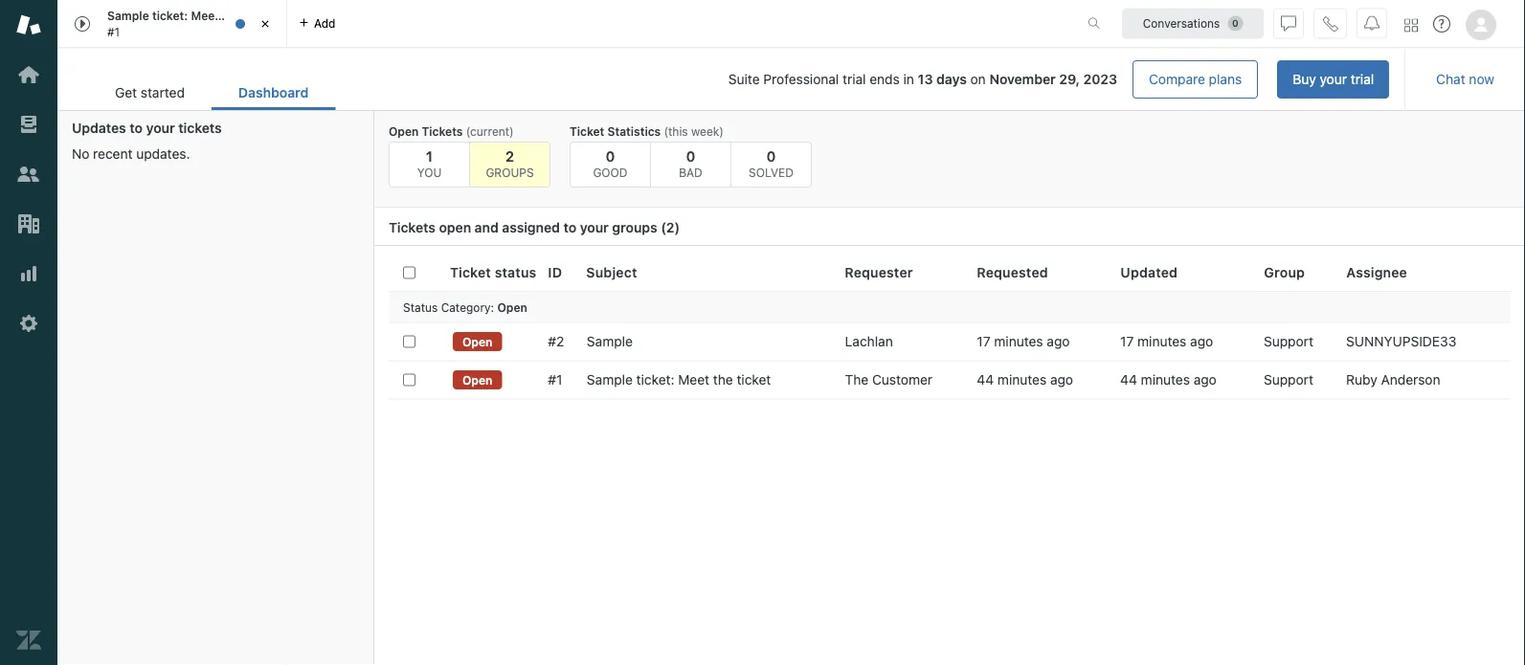 Task type: vqa. For each thing, say whether or not it's contained in the screenshot.
Reporting and analytics
no



Task type: describe. For each thing, give the bounding box(es) containing it.
compare
[[1149, 71, 1205, 87]]

#1 inside grid
[[548, 372, 562, 388]]

views image
[[16, 112, 41, 137]]

buy
[[1293, 71, 1316, 87]]

sunnyupside33
[[1346, 334, 1457, 350]]

now
[[1469, 71, 1495, 87]]

groups
[[486, 166, 534, 179]]

sample ticket: meet the ticket
[[587, 372, 771, 388]]

tab list containing get started
[[88, 75, 335, 110]]

open
[[439, 220, 471, 236]]

sample for sample ticket: meet the ticket
[[587, 372, 633, 388]]

sample for sample ticket: meet the ticket #1
[[107, 9, 149, 23]]

0 for 0 solved
[[767, 147, 776, 164]]

chat now button
[[1421, 60, 1510, 99]]

compare plans button
[[1133, 60, 1258, 99]]

group
[[1264, 265, 1305, 280]]

ruby anderson
[[1346, 372, 1441, 388]]

organizations image
[[16, 212, 41, 237]]

started
[[141, 85, 185, 101]]

ruby
[[1346, 372, 1378, 388]]

0 for 0 good
[[606, 147, 615, 164]]

suite professional trial ends in 13 days on november 29, 2023
[[729, 71, 1117, 87]]

ticket: for sample ticket: meet the ticket
[[636, 372, 675, 388]]

ticket status
[[450, 265, 537, 280]]

close image
[[256, 14, 275, 34]]

none checkbox inside grid
[[403, 336, 416, 348]]

get started tab
[[88, 75, 212, 110]]

zendesk image
[[16, 628, 41, 653]]

dashboard
[[238, 85, 309, 101]]

ticket for sample ticket: meet the ticket
[[737, 372, 771, 388]]

ticket statistics (this week)
[[570, 124, 724, 138]]

suite
[[729, 71, 760, 87]]

and
[[475, 220, 499, 236]]

buy your trial button
[[1278, 60, 1390, 99]]

conversations button
[[1122, 8, 1264, 39]]

get started
[[115, 85, 185, 101]]

november
[[990, 71, 1056, 87]]

sample ticket: meet the ticket #1
[[107, 9, 276, 38]]

support for ruby anderson
[[1264, 372, 1314, 388]]

your inside button
[[1320, 71, 1347, 87]]

sample ticket: meet the ticket link
[[587, 372, 771, 389]]

November 29, 2023 text field
[[990, 71, 1117, 87]]

1 vertical spatial to
[[564, 220, 577, 236]]

2 inside 2 groups
[[505, 147, 514, 164]]

updated
[[1121, 265, 1178, 280]]

:
[[491, 300, 494, 314]]

chat
[[1436, 71, 1466, 87]]

statistics
[[608, 124, 661, 138]]

main element
[[0, 0, 57, 665]]

you
[[417, 166, 442, 179]]

add
[[314, 17, 336, 30]]

week)
[[691, 124, 724, 138]]

status category : open
[[403, 300, 527, 314]]

anderson
[[1381, 372, 1441, 388]]

1 44 from the left
[[977, 372, 994, 388]]

add button
[[287, 0, 347, 47]]

recent
[[93, 146, 133, 162]]

1 17 minutes ago from the left
[[977, 334, 1070, 350]]

0 solved
[[749, 147, 794, 179]]

1 vertical spatial 2
[[666, 220, 675, 236]]

lachlan
[[845, 334, 893, 350]]

days
[[937, 71, 967, 87]]

assigned
[[502, 220, 560, 236]]

customers image
[[16, 162, 41, 187]]

tickets open and assigned to your groups ( 2 )
[[389, 220, 680, 236]]

)
[[675, 220, 680, 236]]

the customer
[[845, 372, 933, 388]]

plans
[[1209, 71, 1242, 87]]

2 17 minutes ago from the left
[[1120, 334, 1213, 350]]

open tickets (current)
[[389, 124, 514, 138]]

29,
[[1059, 71, 1080, 87]]

get
[[115, 85, 137, 101]]

compare plans
[[1149, 71, 1242, 87]]

category
[[441, 300, 491, 314]]

(this
[[664, 124, 688, 138]]

0 vertical spatial to
[[130, 120, 143, 136]]



Task type: locate. For each thing, give the bounding box(es) containing it.
(current)
[[466, 124, 514, 138]]

1 vertical spatial support
[[1264, 372, 1314, 388]]

1 trial from the left
[[1351, 71, 1374, 87]]

requester
[[845, 265, 913, 280]]

0 horizontal spatial 44
[[977, 372, 994, 388]]

to
[[130, 120, 143, 136], [564, 220, 577, 236]]

conversations
[[1143, 17, 1220, 30]]

trial down notifications "image"
[[1351, 71, 1374, 87]]

None checkbox
[[403, 374, 416, 386]]

(
[[661, 220, 666, 236]]

your right buy
[[1320, 71, 1347, 87]]

1 vertical spatial tickets
[[389, 220, 436, 236]]

ticket for sample ticket: meet the ticket #1
[[244, 9, 276, 23]]

13
[[918, 71, 933, 87]]

44
[[977, 372, 994, 388], [1120, 372, 1137, 388]]

tab
[[57, 0, 287, 48]]

0 horizontal spatial ticket
[[450, 265, 491, 280]]

trial
[[1351, 71, 1374, 87], [843, 71, 866, 87]]

ends
[[870, 71, 900, 87]]

2 horizontal spatial your
[[1320, 71, 1347, 87]]

section
[[351, 60, 1390, 99]]

sample link
[[587, 333, 633, 350]]

0 horizontal spatial trial
[[843, 71, 866, 87]]

17 down updated
[[1120, 334, 1134, 350]]

0 horizontal spatial 17
[[977, 334, 991, 350]]

on
[[971, 71, 986, 87]]

2 trial from the left
[[843, 71, 866, 87]]

your
[[1320, 71, 1347, 87], [146, 120, 175, 136], [580, 220, 609, 236]]

1 support from the top
[[1264, 334, 1314, 350]]

0
[[606, 147, 615, 164], [686, 147, 696, 164], [767, 147, 776, 164]]

admin image
[[16, 311, 41, 336]]

ticket: for sample ticket: meet the ticket #1
[[152, 9, 188, 23]]

1 horizontal spatial ticket
[[570, 124, 605, 138]]

good
[[593, 166, 628, 179]]

1 vertical spatial sample
[[587, 334, 633, 350]]

button displays agent's chat status as invisible. image
[[1281, 16, 1297, 31]]

zendesk support image
[[16, 12, 41, 37]]

1 horizontal spatial to
[[564, 220, 577, 236]]

0 vertical spatial meet
[[191, 9, 219, 23]]

updates.
[[136, 146, 190, 162]]

0 inside 0 solved
[[767, 147, 776, 164]]

sample right #2 on the left bottom
[[587, 334, 633, 350]]

0 inside 0 bad
[[686, 147, 696, 164]]

0 bad
[[679, 147, 703, 179]]

ticket
[[570, 124, 605, 138], [450, 265, 491, 280]]

0 vertical spatial ticket
[[570, 124, 605, 138]]

none checkbox inside grid
[[403, 374, 416, 386]]

get help image
[[1433, 15, 1451, 33]]

tickets left open at top
[[389, 220, 436, 236]]

1 horizontal spatial 44
[[1120, 372, 1137, 388]]

1 0 from the left
[[606, 147, 615, 164]]

1 horizontal spatial ticket:
[[636, 372, 675, 388]]

1 horizontal spatial 0
[[686, 147, 696, 164]]

17
[[977, 334, 991, 350], [1120, 334, 1134, 350]]

2 groups
[[486, 147, 534, 179]]

ticket: inside sample ticket: meet the ticket #1
[[152, 9, 188, 23]]

1 horizontal spatial ticket
[[737, 372, 771, 388]]

1 horizontal spatial your
[[580, 220, 609, 236]]

0 horizontal spatial 0
[[606, 147, 615, 164]]

1 vertical spatial #1
[[548, 372, 562, 388]]

0 vertical spatial ticket:
[[152, 9, 188, 23]]

1 horizontal spatial #1
[[548, 372, 562, 388]]

zendesk products image
[[1405, 19, 1418, 32]]

#1
[[107, 25, 120, 38], [548, 372, 562, 388]]

2 horizontal spatial 0
[[767, 147, 776, 164]]

0 vertical spatial your
[[1320, 71, 1347, 87]]

notifications image
[[1364, 16, 1380, 31]]

assignee
[[1347, 265, 1408, 280]]

your left groups
[[580, 220, 609, 236]]

0 horizontal spatial to
[[130, 120, 143, 136]]

buy your trial
[[1293, 71, 1374, 87]]

tickets
[[422, 124, 463, 138], [389, 220, 436, 236]]

0 vertical spatial ticket
[[244, 9, 276, 23]]

updates
[[72, 120, 126, 136]]

in
[[904, 71, 914, 87]]

sample for sample
[[587, 334, 633, 350]]

#1 inside sample ticket: meet the ticket #1
[[107, 25, 120, 38]]

support down the group
[[1264, 334, 1314, 350]]

2 vertical spatial your
[[580, 220, 609, 236]]

ticket inside sample ticket: meet the ticket #1
[[244, 9, 276, 23]]

meet for sample ticket: meet the ticket
[[678, 372, 710, 388]]

17 minutes ago down requested
[[977, 334, 1070, 350]]

2 44 from the left
[[1120, 372, 1137, 388]]

minutes
[[994, 334, 1043, 350], [1138, 334, 1187, 350], [998, 372, 1047, 388], [1141, 372, 1190, 388]]

solved
[[749, 166, 794, 179]]

professional
[[764, 71, 839, 87]]

17 minutes ago
[[977, 334, 1070, 350], [1120, 334, 1213, 350]]

support left ruby
[[1264, 372, 1314, 388]]

1 horizontal spatial 44 minutes ago
[[1120, 372, 1217, 388]]

0 up the bad
[[686, 147, 696, 164]]

0 inside 0 good
[[606, 147, 615, 164]]

0 horizontal spatial your
[[146, 120, 175, 136]]

status
[[495, 265, 537, 280]]

#1 up get on the left top
[[107, 25, 120, 38]]

the inside 'link'
[[713, 372, 733, 388]]

trial left ends
[[843, 71, 866, 87]]

trial for your
[[1351, 71, 1374, 87]]

support for sunnyupside33
[[1264, 334, 1314, 350]]

grid
[[374, 254, 1525, 665]]

sample inside sample ticket: meet the ticket #1
[[107, 9, 149, 23]]

ticket for ticket status
[[450, 265, 491, 280]]

2
[[505, 147, 514, 164], [666, 220, 675, 236]]

2 44 minutes ago from the left
[[1120, 372, 1217, 388]]

0 for 0 bad
[[686, 147, 696, 164]]

0 vertical spatial sample
[[107, 9, 149, 23]]

to up the no recent updates.
[[130, 120, 143, 136]]

2 right groups
[[666, 220, 675, 236]]

17 minutes ago down updated
[[1120, 334, 1213, 350]]

1 vertical spatial meet
[[678, 372, 710, 388]]

sample inside 'link'
[[587, 372, 633, 388]]

Select All Tickets checkbox
[[403, 266, 416, 279]]

ticket inside 'link'
[[737, 372, 771, 388]]

1 horizontal spatial 2
[[666, 220, 675, 236]]

0 vertical spatial 2
[[505, 147, 514, 164]]

status
[[403, 300, 438, 314]]

1 vertical spatial ticket
[[450, 265, 491, 280]]

0 horizontal spatial 2
[[505, 147, 514, 164]]

sample down sample 'link'
[[587, 372, 633, 388]]

trial inside button
[[1351, 71, 1374, 87]]

meet for sample ticket: meet the ticket #1
[[191, 9, 219, 23]]

ticket:
[[152, 9, 188, 23], [636, 372, 675, 388]]

#2
[[548, 334, 564, 350]]

#1 down #2 on the left bottom
[[548, 372, 562, 388]]

0 vertical spatial #1
[[107, 25, 120, 38]]

sample up get on the left top
[[107, 9, 149, 23]]

subject
[[586, 265, 637, 280]]

no recent updates.
[[72, 146, 190, 162]]

0 horizontal spatial 44 minutes ago
[[977, 372, 1073, 388]]

no
[[72, 146, 89, 162]]

support
[[1264, 334, 1314, 350], [1264, 372, 1314, 388]]

the
[[222, 9, 241, 23], [713, 372, 733, 388]]

ticket up 0 good
[[570, 124, 605, 138]]

0 horizontal spatial meet
[[191, 9, 219, 23]]

the
[[845, 372, 869, 388]]

0 up solved
[[767, 147, 776, 164]]

44 minutes ago
[[977, 372, 1073, 388], [1120, 372, 1217, 388]]

0 horizontal spatial ticket
[[244, 9, 276, 23]]

tab list
[[88, 75, 335, 110]]

tickets up 1
[[422, 124, 463, 138]]

0 horizontal spatial 17 minutes ago
[[977, 334, 1070, 350]]

1 horizontal spatial trial
[[1351, 71, 1374, 87]]

tabs tab list
[[57, 0, 1068, 48]]

None checkbox
[[403, 336, 416, 348]]

1
[[426, 147, 433, 164]]

0 vertical spatial tickets
[[422, 124, 463, 138]]

0 vertical spatial support
[[1264, 334, 1314, 350]]

customer
[[872, 372, 933, 388]]

ago
[[1047, 334, 1070, 350], [1190, 334, 1213, 350], [1050, 372, 1073, 388], [1194, 372, 1217, 388]]

2 vertical spatial sample
[[587, 372, 633, 388]]

meet inside 'link'
[[678, 372, 710, 388]]

get started image
[[16, 62, 41, 87]]

1 horizontal spatial 17
[[1120, 334, 1134, 350]]

2 support from the top
[[1264, 372, 1314, 388]]

id
[[548, 265, 562, 280]]

requested
[[977, 265, 1048, 280]]

tickets
[[178, 120, 222, 136]]

0 up good
[[606, 147, 615, 164]]

the for sample ticket: meet the ticket
[[713, 372, 733, 388]]

the for sample ticket: meet the ticket #1
[[222, 9, 241, 23]]

2 17 from the left
[[1120, 334, 1134, 350]]

1 vertical spatial the
[[713, 372, 733, 388]]

reporting image
[[16, 261, 41, 286]]

ticket for ticket statistics (this week)
[[570, 124, 605, 138]]

open
[[389, 124, 419, 138], [497, 300, 527, 314], [462, 335, 493, 349], [462, 373, 493, 387]]

1 horizontal spatial meet
[[678, 372, 710, 388]]

0 horizontal spatial the
[[222, 9, 241, 23]]

1 44 minutes ago from the left
[[977, 372, 1073, 388]]

grid containing ticket status
[[374, 254, 1525, 665]]

updates to your tickets
[[72, 120, 222, 136]]

section containing compare plans
[[351, 60, 1390, 99]]

1 horizontal spatial the
[[713, 372, 733, 388]]

3 0 from the left
[[767, 147, 776, 164]]

1 horizontal spatial 17 minutes ago
[[1120, 334, 1213, 350]]

1 17 from the left
[[977, 334, 991, 350]]

ticket up category at the left top of the page
[[450, 265, 491, 280]]

1 vertical spatial ticket:
[[636, 372, 675, 388]]

1 vertical spatial your
[[146, 120, 175, 136]]

1 you
[[417, 147, 442, 179]]

17 down requested
[[977, 334, 991, 350]]

0 good
[[593, 147, 628, 179]]

trial for professional
[[843, 71, 866, 87]]

ticket: inside 'link'
[[636, 372, 675, 388]]

to right the 'assigned'
[[564, 220, 577, 236]]

the inside sample ticket: meet the ticket #1
[[222, 9, 241, 23]]

0 horizontal spatial #1
[[107, 25, 120, 38]]

ticket inside grid
[[450, 265, 491, 280]]

groups
[[612, 220, 658, 236]]

bad
[[679, 166, 703, 179]]

2023
[[1084, 71, 1117, 87]]

meet inside sample ticket: meet the ticket #1
[[191, 9, 219, 23]]

ticket
[[244, 9, 276, 23], [737, 372, 771, 388]]

chat now
[[1436, 71, 1495, 87]]

0 horizontal spatial ticket:
[[152, 9, 188, 23]]

sample
[[107, 9, 149, 23], [587, 334, 633, 350], [587, 372, 633, 388]]

2 up groups
[[505, 147, 514, 164]]

1 vertical spatial ticket
[[737, 372, 771, 388]]

0 vertical spatial the
[[222, 9, 241, 23]]

2 0 from the left
[[686, 147, 696, 164]]

tab containing sample ticket: meet the ticket
[[57, 0, 287, 48]]

your up updates.
[[146, 120, 175, 136]]

meet
[[191, 9, 219, 23], [678, 372, 710, 388]]



